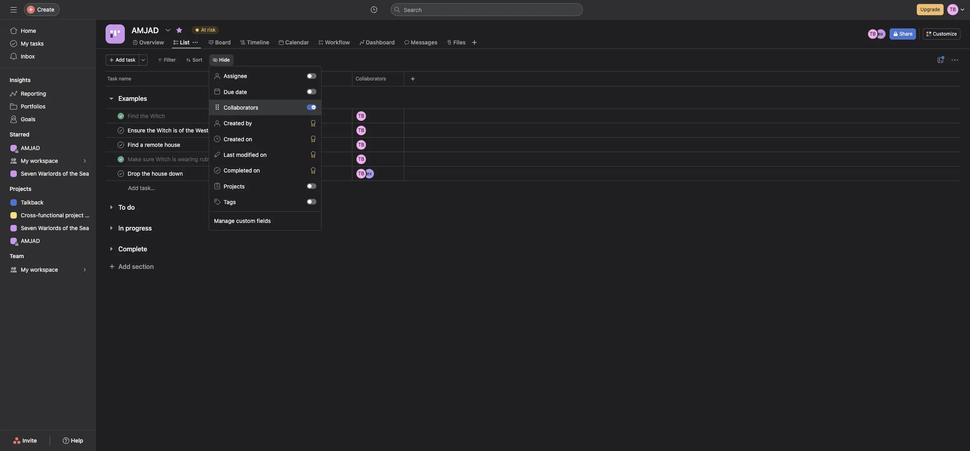 Task type: locate. For each thing, give the bounding box(es) containing it.
warlords
[[38, 170, 61, 177], [38, 225, 61, 231]]

4 switch from the top
[[307, 183, 317, 189]]

projects inside dropdown button
[[10, 185, 31, 192]]

seven warlords of the sea link
[[5, 167, 91, 180], [5, 222, 91, 235]]

5 switch from the top
[[307, 199, 317, 205]]

seven warlords of the sea up talkback link
[[21, 170, 89, 177]]

my
[[21, 40, 29, 47], [21, 157, 29, 164], [21, 266, 29, 273]]

0 vertical spatial my workspace
[[21, 157, 58, 164]]

amjad up team on the left
[[21, 237, 40, 244]]

seven
[[21, 170, 37, 177], [21, 225, 37, 231]]

show options image
[[165, 27, 171, 33]]

2 vertical spatial completed checkbox
[[116, 154, 126, 164]]

seven warlords of the sea for talkback
[[21, 225, 89, 231]]

switch for tags
[[307, 199, 317, 205]]

completed checkbox inside "find a remote house" cell
[[116, 140, 126, 150]]

2 my from the top
[[21, 157, 29, 164]]

completed checkbox inside the find the witch cell
[[116, 111, 126, 121]]

created for created on
[[224, 136, 244, 142]]

workflow link
[[319, 38, 350, 47]]

sea for talkback
[[79, 225, 89, 231]]

inbox
[[21, 53, 35, 60]]

seven warlords of the sea inside projects element
[[21, 225, 89, 231]]

more actions image right save options image
[[952, 57, 959, 63]]

2 vertical spatial on
[[254, 167, 260, 174]]

2 completed checkbox from the top
[[116, 140, 126, 150]]

1 vertical spatial my
[[21, 157, 29, 164]]

seven warlords of the sea for amjad
[[21, 170, 89, 177]]

of down 'cross-functional project plan'
[[63, 225, 68, 231]]

1 of from the top
[[63, 170, 68, 177]]

1 vertical spatial expand task list for this section image
[[108, 246, 115, 252]]

the inside projects element
[[69, 225, 78, 231]]

Drop the house down text field
[[126, 170, 185, 178]]

see details, my workspace image
[[82, 267, 87, 272]]

1 vertical spatial amjad link
[[5, 235, 91, 247]]

workspace
[[30, 157, 58, 164], [30, 266, 58, 273]]

Completed checkbox
[[116, 126, 126, 135], [116, 140, 126, 150], [116, 154, 126, 164]]

completed checkbox left find a remote house text box
[[116, 140, 126, 150]]

2 of from the top
[[63, 225, 68, 231]]

projects inside 'menu'
[[224, 183, 245, 190]]

completed checkbox down examples button
[[116, 111, 126, 121]]

2 the from the top
[[69, 225, 78, 231]]

to do button
[[119, 200, 135, 215]]

1 vertical spatial seven
[[21, 225, 37, 231]]

completed image inside "find a remote house" cell
[[116, 140, 126, 150]]

history image
[[371, 6, 377, 13]]

add a task to this section image
[[139, 204, 145, 211]]

save options image
[[938, 57, 944, 63]]

projects up "talkback"
[[10, 185, 31, 192]]

0 vertical spatial my workspace link
[[5, 155, 91, 167]]

0 vertical spatial add
[[116, 57, 125, 63]]

2 vertical spatial add
[[119, 263, 130, 270]]

4 completed image from the top
[[116, 154, 126, 164]]

sea inside starred element
[[79, 170, 89, 177]]

completed image inside make sure witch is wearing ruby shoes cell
[[116, 154, 126, 164]]

seven inside projects element
[[21, 225, 37, 231]]

manage custom fields
[[214, 217, 271, 224]]

in
[[119, 225, 124, 232]]

completed checkbox inside make sure witch is wearing ruby shoes cell
[[116, 154, 126, 164]]

of for talkback
[[63, 225, 68, 231]]

add left "section"
[[119, 263, 130, 270]]

the for talkback
[[69, 225, 78, 231]]

on
[[246, 136, 252, 142], [260, 151, 267, 158], [254, 167, 260, 174]]

2 amjad link from the top
[[5, 235, 91, 247]]

1 vertical spatial on
[[260, 151, 267, 158]]

remove from starred image
[[176, 27, 183, 33]]

add section button
[[106, 259, 157, 274]]

seven warlords of the sea inside starred element
[[21, 170, 89, 177]]

projects down drop the house down "cell"
[[224, 183, 245, 190]]

2 my workspace link from the top
[[5, 263, 91, 276]]

workspace inside teams element
[[30, 266, 58, 273]]

1 seven warlords of the sea link from the top
[[5, 167, 91, 180]]

workspace inside starred element
[[30, 157, 58, 164]]

warlords inside starred element
[[38, 170, 61, 177]]

0 vertical spatial amjad
[[21, 145, 40, 151]]

expand task list for this section image down expand task list for this section image
[[108, 246, 115, 252]]

1 my workspace link from the top
[[5, 155, 91, 167]]

warlords up talkback link
[[38, 170, 61, 177]]

1 horizontal spatial collaborators
[[356, 76, 386, 82]]

my workspace inside teams element
[[21, 266, 58, 273]]

completed checkbox up to
[[116, 169, 126, 178]]

starred element
[[0, 127, 96, 182]]

1 my workspace from the top
[[21, 157, 58, 164]]

2 seven from the top
[[21, 225, 37, 231]]

seven for amjad
[[21, 170, 37, 177]]

sea for amjad
[[79, 170, 89, 177]]

0 vertical spatial seven
[[21, 170, 37, 177]]

1 vertical spatial sea
[[79, 225, 89, 231]]

seven up projects dropdown button
[[21, 170, 37, 177]]

1 created from the top
[[224, 120, 244, 127]]

3 completed image from the top
[[116, 140, 126, 150]]

add inside add task button
[[116, 57, 125, 63]]

1 horizontal spatial more actions image
[[952, 57, 959, 63]]

to do
[[119, 204, 135, 211]]

0 vertical spatial my
[[21, 40, 29, 47]]

3 switch from the top
[[307, 105, 317, 110]]

2 seven warlords of the sea from the top
[[21, 225, 89, 231]]

1 vertical spatial created
[[224, 136, 244, 142]]

1 completed checkbox from the top
[[116, 126, 126, 135]]

created on
[[224, 136, 252, 142]]

expand task list for this section image
[[108, 225, 115, 231]]

0 vertical spatial the
[[69, 170, 78, 177]]

upgrade
[[921, 6, 941, 12]]

my for see details, my workspace icon
[[21, 266, 29, 273]]

to
[[119, 204, 126, 211]]

collaborators checkbox item
[[209, 100, 321, 115]]

my workspace inside starred element
[[21, 157, 58, 164]]

0 vertical spatial workspace
[[30, 157, 58, 164]]

insights
[[10, 76, 31, 83]]

starred
[[10, 131, 29, 138]]

add
[[116, 57, 125, 63], [128, 185, 138, 191], [119, 263, 130, 270]]

warlords down the cross-functional project plan link
[[38, 225, 61, 231]]

seven inside starred element
[[21, 170, 37, 177]]

sea inside projects element
[[79, 225, 89, 231]]

functional
[[38, 212, 64, 219]]

workspace for see details, my workspace image
[[30, 157, 58, 164]]

drop the house down cell
[[96, 166, 353, 181]]

home link
[[5, 24, 91, 37]]

completed
[[224, 167, 252, 174]]

more actions image
[[952, 57, 959, 63], [141, 58, 146, 62]]

0 vertical spatial created
[[224, 120, 244, 127]]

switch for due date
[[307, 89, 317, 94]]

1 the from the top
[[69, 170, 78, 177]]

row
[[96, 71, 971, 86], [106, 86, 961, 86], [96, 108, 971, 124], [96, 122, 971, 138], [96, 137, 971, 153], [96, 151, 971, 167], [96, 166, 971, 182]]

1 my from the top
[[21, 40, 29, 47]]

1 vertical spatial collaborators
[[224, 104, 259, 111]]

0 vertical spatial expand task list for this section image
[[108, 204, 115, 211]]

1 vertical spatial of
[[63, 225, 68, 231]]

my workspace link down starred
[[5, 155, 91, 167]]

hide sidebar image
[[10, 6, 17, 13]]

amjad link up teams element
[[5, 235, 91, 247]]

completed checkbox inside drop the house down "cell"
[[116, 169, 126, 178]]

progress
[[126, 225, 152, 232]]

collaborators down dashboard link
[[356, 76, 386, 82]]

the down the project
[[69, 225, 78, 231]]

2 sea from the top
[[79, 225, 89, 231]]

2 horizontal spatial on
[[260, 151, 267, 158]]

ex
[[879, 31, 884, 37]]

amjad link down goals "link"
[[5, 142, 91, 155]]

completed checkbox inside ensure the witch is of the west "cell"
[[116, 126, 126, 135]]

2 warlords from the top
[[38, 225, 61, 231]]

global element
[[0, 20, 96, 68]]

my tasks
[[21, 40, 44, 47]]

sort
[[193, 57, 203, 63]]

my down starred
[[21, 157, 29, 164]]

sea down see details, my workspace image
[[79, 170, 89, 177]]

my workspace link down team on the left
[[5, 263, 91, 276]]

2 seven warlords of the sea link from the top
[[5, 222, 91, 235]]

Completed checkbox
[[116, 111, 126, 121], [116, 169, 126, 178]]

1 amjad link from the top
[[5, 142, 91, 155]]

2 completed image from the top
[[116, 126, 126, 135]]

sea
[[79, 170, 89, 177], [79, 225, 89, 231]]

filter button
[[154, 54, 179, 66]]

2 completed checkbox from the top
[[116, 169, 126, 178]]

0 vertical spatial completed checkbox
[[116, 126, 126, 135]]

0 horizontal spatial collaborators
[[224, 104, 259, 111]]

2 created from the top
[[224, 136, 244, 142]]

1 vertical spatial completed checkbox
[[116, 140, 126, 150]]

created for created by
[[224, 120, 244, 127]]

on down "by"
[[246, 136, 252, 142]]

1 completed image from the top
[[116, 111, 126, 121]]

list link
[[174, 38, 190, 47]]

seven for talkback
[[21, 225, 37, 231]]

amjad
[[21, 145, 40, 151], [21, 237, 40, 244]]

my inside teams element
[[21, 266, 29, 273]]

0 vertical spatial amjad link
[[5, 142, 91, 155]]

0 horizontal spatial projects
[[10, 185, 31, 192]]

1 vertical spatial workspace
[[30, 266, 58, 273]]

in progress
[[119, 225, 152, 232]]

1 seven warlords of the sea from the top
[[21, 170, 89, 177]]

switch inside collaborators checkbox item
[[307, 105, 317, 110]]

my left tasks
[[21, 40, 29, 47]]

add for add task
[[116, 57, 125, 63]]

2 amjad from the top
[[21, 237, 40, 244]]

add tab image
[[472, 39, 478, 46]]

0 vertical spatial seven warlords of the sea
[[21, 170, 89, 177]]

at risk button
[[188, 24, 222, 36]]

portfolios
[[21, 103, 45, 110]]

completed checkbox down examples button
[[116, 126, 126, 135]]

add inside add task… button
[[128, 185, 138, 191]]

5 completed image from the top
[[116, 169, 126, 178]]

share button
[[890, 28, 917, 40]]

expand task list for this section image left to
[[108, 204, 115, 211]]

expand task list for this section image
[[108, 204, 115, 211], [108, 246, 115, 252]]

add inside add section button
[[119, 263, 130, 270]]

list
[[180, 39, 190, 46]]

completed checkbox right see details, my workspace image
[[116, 154, 126, 164]]

created left "by"
[[224, 120, 244, 127]]

completed image inside drop the house down "cell"
[[116, 169, 126, 178]]

completed image inside the find the witch cell
[[116, 111, 126, 121]]

seven warlords of the sea link for talkback
[[5, 222, 91, 235]]

of up talkback link
[[63, 170, 68, 177]]

the for amjad
[[69, 170, 78, 177]]

created down created by
[[224, 136, 244, 142]]

my inside starred element
[[21, 157, 29, 164]]

on right modified
[[260, 151, 267, 158]]

make sure witch is wearing ruby shoes cell
[[96, 152, 353, 167]]

Find a remote house text field
[[126, 141, 183, 149]]

my workspace link inside teams element
[[5, 263, 91, 276]]

completed checkbox for ensure the witch is of the west text field
[[116, 126, 126, 135]]

3 completed checkbox from the top
[[116, 154, 126, 164]]

1 vertical spatial add
[[128, 185, 138, 191]]

cross-
[[21, 212, 38, 219]]

project
[[65, 212, 84, 219]]

projects
[[224, 183, 245, 190], [10, 185, 31, 192]]

1 seven from the top
[[21, 170, 37, 177]]

1 switch from the top
[[307, 73, 317, 79]]

my workspace down starred
[[21, 157, 58, 164]]

Ensure the Witch is of the West text field
[[126, 126, 211, 134]]

2 workspace from the top
[[30, 266, 58, 273]]

menu
[[209, 66, 321, 230]]

board link
[[209, 38, 231, 47]]

completed image inside ensure the witch is of the west "cell"
[[116, 126, 126, 135]]

my workspace link
[[5, 155, 91, 167], [5, 263, 91, 276]]

files link
[[447, 38, 466, 47]]

0 vertical spatial completed checkbox
[[116, 111, 126, 121]]

2 vertical spatial my
[[21, 266, 29, 273]]

1 amjad from the top
[[21, 145, 40, 151]]

more actions image right 'task'
[[141, 58, 146, 62]]

on for completed on
[[254, 167, 260, 174]]

amjad inside projects element
[[21, 237, 40, 244]]

add left 'task'
[[116, 57, 125, 63]]

switch
[[307, 73, 317, 79], [307, 89, 317, 94], [307, 105, 317, 110], [307, 183, 317, 189], [307, 199, 317, 205]]

seven warlords of the sea down 'cross-functional project plan'
[[21, 225, 89, 231]]

on down modified
[[254, 167, 260, 174]]

hide button
[[209, 54, 234, 66]]

help
[[71, 437, 83, 444]]

name
[[119, 76, 131, 82]]

the up talkback link
[[69, 170, 78, 177]]

1 workspace from the top
[[30, 157, 58, 164]]

1 vertical spatial my workspace link
[[5, 263, 91, 276]]

dashboard link
[[360, 38, 395, 47]]

section
[[132, 263, 154, 270]]

do
[[127, 204, 135, 211]]

0 vertical spatial warlords
[[38, 170, 61, 177]]

of inside starred element
[[63, 170, 68, 177]]

add left task…
[[128, 185, 138, 191]]

0 vertical spatial seven warlords of the sea link
[[5, 167, 91, 180]]

overview
[[139, 39, 164, 46]]

hide
[[219, 57, 230, 63]]

my down team on the left
[[21, 266, 29, 273]]

invite button
[[8, 434, 42, 448]]

1 horizontal spatial on
[[254, 167, 260, 174]]

modified
[[236, 151, 259, 158]]

0 horizontal spatial on
[[246, 136, 252, 142]]

goals link
[[5, 113, 91, 126]]

2 my workspace from the top
[[21, 266, 58, 273]]

my workspace for see details, my workspace image
[[21, 157, 58, 164]]

1 completed checkbox from the top
[[116, 111, 126, 121]]

assignee
[[224, 73, 247, 79]]

1 vertical spatial the
[[69, 225, 78, 231]]

1 vertical spatial amjad
[[21, 237, 40, 244]]

on for created on
[[246, 136, 252, 142]]

collapse task list for this section image
[[108, 95, 115, 102]]

0 vertical spatial sea
[[79, 170, 89, 177]]

my workspace down team on the left
[[21, 266, 58, 273]]

created by
[[224, 120, 252, 127]]

1 horizontal spatial projects
[[224, 183, 245, 190]]

1 vertical spatial my workspace
[[21, 266, 58, 273]]

1 vertical spatial seven warlords of the sea link
[[5, 222, 91, 235]]

1 vertical spatial warlords
[[38, 225, 61, 231]]

the
[[69, 170, 78, 177], [69, 225, 78, 231]]

of
[[63, 170, 68, 177], [63, 225, 68, 231]]

my workspace for see details, my workspace icon
[[21, 266, 58, 273]]

0 vertical spatial on
[[246, 136, 252, 142]]

my workspace link inside starred element
[[5, 155, 91, 167]]

2 switch from the top
[[307, 89, 317, 94]]

seven warlords of the sea link down functional
[[5, 222, 91, 235]]

projects button
[[0, 185, 31, 193]]

None text field
[[130, 23, 161, 37]]

amjad down starred
[[21, 145, 40, 151]]

risk
[[208, 27, 216, 33]]

warlords inside projects element
[[38, 225, 61, 231]]

the inside starred element
[[69, 170, 78, 177]]

timeline
[[247, 39, 269, 46]]

1 vertical spatial completed checkbox
[[116, 169, 126, 178]]

1 vertical spatial seven warlords of the sea
[[21, 225, 89, 231]]

1 warlords from the top
[[38, 170, 61, 177]]

created
[[224, 120, 244, 127], [224, 136, 244, 142]]

timeline link
[[241, 38, 269, 47]]

1 sea from the top
[[79, 170, 89, 177]]

switch for projects
[[307, 183, 317, 189]]

collaborators
[[356, 76, 386, 82], [224, 104, 259, 111]]

0 vertical spatial of
[[63, 170, 68, 177]]

task…
[[140, 185, 155, 191]]

collaborators down date
[[224, 104, 259, 111]]

sea down plan
[[79, 225, 89, 231]]

seven warlords of the sea link up talkback link
[[5, 167, 91, 180]]

completed image
[[116, 111, 126, 121], [116, 126, 126, 135], [116, 140, 126, 150], [116, 154, 126, 164], [116, 169, 126, 178]]

3 my from the top
[[21, 266, 29, 273]]

collaborators inside checkbox item
[[224, 104, 259, 111]]

seven down cross-
[[21, 225, 37, 231]]

of inside projects element
[[63, 225, 68, 231]]

seven warlords of the sea
[[21, 170, 89, 177], [21, 225, 89, 231]]

custom
[[236, 217, 255, 224]]

files
[[454, 39, 466, 46]]



Task type: vqa. For each thing, say whether or not it's contained in the screenshot.
AMJAD "link" within "Starred" element
yes



Task type: describe. For each thing, give the bounding box(es) containing it.
amjad link inside starred element
[[5, 142, 91, 155]]

1 expand task list for this section image from the top
[[108, 204, 115, 211]]

menu containing assignee
[[209, 66, 321, 230]]

ensure the witch is of the west cell
[[96, 123, 353, 138]]

my workspace link for see details, my workspace icon
[[5, 263, 91, 276]]

filter
[[164, 57, 176, 63]]

reporting
[[21, 90, 46, 97]]

complete
[[119, 245, 147, 253]]

cross-functional project plan link
[[5, 209, 96, 222]]

my for see details, my workspace image
[[21, 157, 29, 164]]

due
[[224, 88, 234, 95]]

2 expand task list for this section image from the top
[[108, 246, 115, 252]]

customize button
[[924, 28, 961, 40]]

board
[[215, 39, 231, 46]]

find the witch cell
[[96, 108, 353, 123]]

row containing task name
[[96, 71, 971, 86]]

invite
[[22, 437, 37, 444]]

add section
[[119, 263, 154, 270]]

add task… row
[[96, 181, 971, 195]]

in progress button
[[119, 221, 152, 235]]

fields
[[257, 217, 271, 224]]

share
[[900, 31, 913, 37]]

talkback
[[21, 199, 44, 206]]

completed image for find a remote house text box
[[116, 140, 126, 150]]

create button
[[24, 3, 60, 16]]

amjad inside starred element
[[21, 145, 40, 151]]

workspace for see details, my workspace icon
[[30, 266, 58, 273]]

manage
[[214, 217, 235, 224]]

home
[[21, 27, 36, 34]]

add for add section
[[119, 263, 130, 270]]

completed checkbox for the find the witch text field
[[116, 111, 126, 121]]

completed image for make sure witch is wearing ruby shoes 'text field'
[[116, 154, 126, 164]]

reporting link
[[5, 87, 91, 100]]

add task… button
[[128, 184, 155, 193]]

add task
[[116, 57, 136, 63]]

dashboard
[[366, 39, 395, 46]]

see details, my workspace image
[[82, 159, 87, 163]]

add field image
[[411, 76, 416, 81]]

Find the Witch text field
[[126, 112, 168, 120]]

my tasks link
[[5, 37, 91, 50]]

last modified on
[[224, 151, 267, 158]]

overview link
[[133, 38, 164, 47]]

messages link
[[405, 38, 438, 47]]

add task button
[[106, 54, 139, 66]]

task
[[126, 57, 136, 63]]

talkback link
[[5, 196, 91, 209]]

completed on
[[224, 167, 260, 174]]

upgrade button
[[918, 4, 944, 15]]

complete button
[[119, 242, 147, 256]]

board image
[[110, 29, 120, 39]]

by
[[246, 120, 252, 127]]

completed image for drop the house down 'text field'
[[116, 169, 126, 178]]

Make sure Witch is wearing ruby shoes text field
[[126, 155, 231, 163]]

starred button
[[0, 131, 29, 139]]

goals
[[21, 116, 35, 123]]

of for amjad
[[63, 170, 68, 177]]

calendar
[[285, 39, 309, 46]]

due date
[[224, 88, 247, 95]]

completed checkbox for make sure witch is wearing ruby shoes 'text field'
[[116, 154, 126, 164]]

seven warlords of the sea link for amjad
[[5, 167, 91, 180]]

calendar link
[[279, 38, 309, 47]]

0 horizontal spatial more actions image
[[141, 58, 146, 62]]

create
[[37, 6, 54, 13]]

my inside the my tasks link
[[21, 40, 29, 47]]

workflow
[[325, 39, 350, 46]]

completed checkbox for drop the house down 'text field'
[[116, 169, 126, 178]]

task name
[[107, 76, 131, 82]]

completed image for ensure the witch is of the west text field
[[116, 126, 126, 135]]

at
[[201, 27, 206, 33]]

add for add task…
[[128, 185, 138, 191]]

find a remote house cell
[[96, 137, 353, 152]]

team button
[[0, 252, 24, 260]]

completed checkbox for find a remote house text box
[[116, 140, 126, 150]]

amjad link inside projects element
[[5, 235, 91, 247]]

tags
[[224, 199, 236, 205]]

portfolios link
[[5, 100, 91, 113]]

warlords for amjad
[[38, 170, 61, 177]]

task
[[107, 76, 118, 82]]

warlords for talkback
[[38, 225, 61, 231]]

tab actions image
[[193, 40, 198, 45]]

Search tasks, projects, and more text field
[[391, 3, 583, 16]]

header examples tree grid
[[96, 108, 971, 195]]

inbox link
[[5, 50, 91, 63]]

team
[[10, 253, 24, 259]]

help button
[[58, 434, 88, 448]]

plan
[[85, 212, 96, 219]]

switch for collaborators
[[307, 105, 317, 110]]

switch for assignee
[[307, 73, 317, 79]]

at risk
[[201, 27, 216, 33]]

customize
[[934, 31, 958, 37]]

my workspace link for see details, my workspace image
[[5, 155, 91, 167]]

tb
[[870, 31, 877, 37]]

0 vertical spatial collaborators
[[356, 76, 386, 82]]

completed image for the find the witch text field
[[116, 111, 126, 121]]

messages
[[411, 39, 438, 46]]

last
[[224, 151, 235, 158]]

add task…
[[128, 185, 155, 191]]

insights button
[[0, 76, 31, 84]]

tasks
[[30, 40, 44, 47]]

sort button
[[183, 54, 206, 66]]

teams element
[[0, 249, 96, 278]]

projects element
[[0, 182, 96, 249]]

date
[[236, 88, 247, 95]]

insights element
[[0, 73, 96, 127]]



